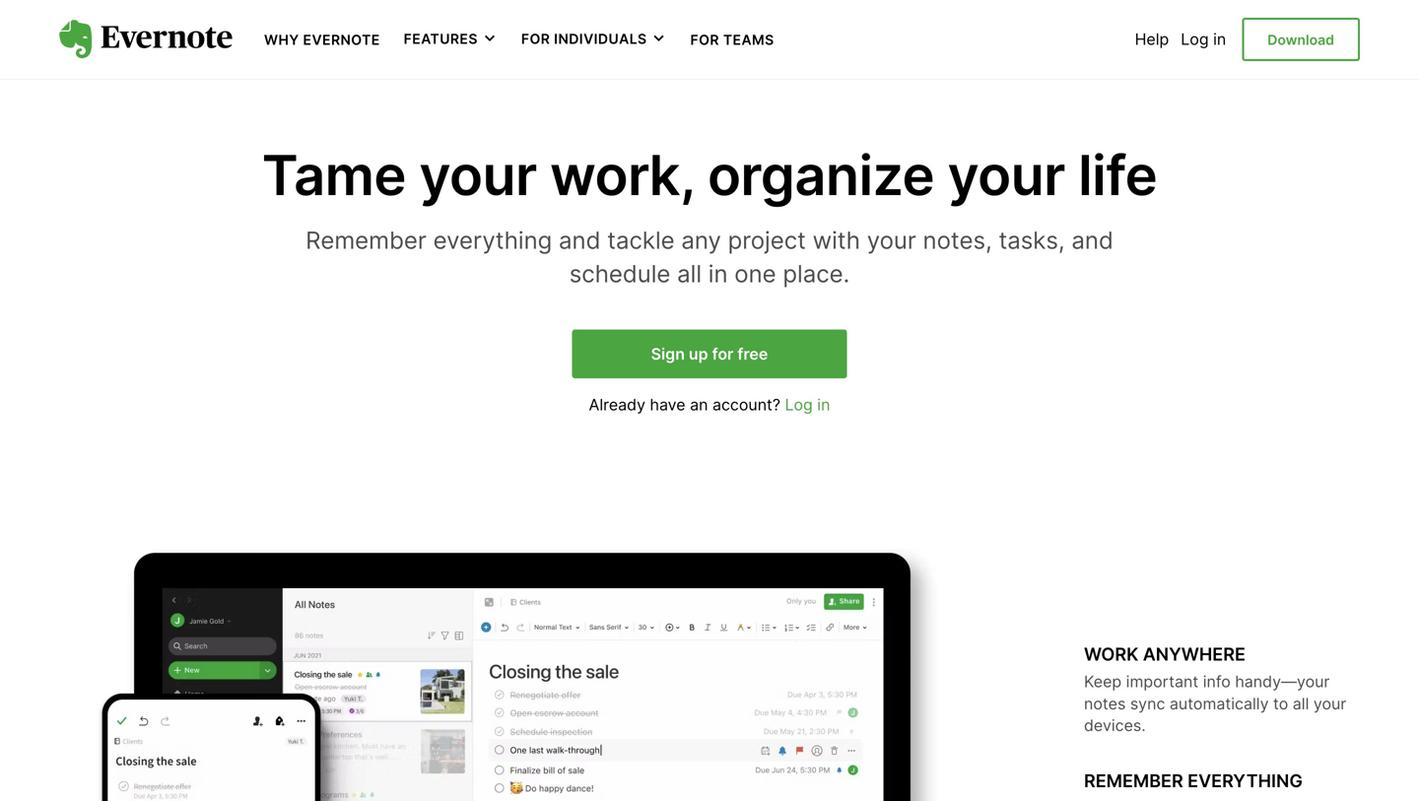 Task type: vqa. For each thing, say whether or not it's contained in the screenshot.
EVERYTHING
yes



Task type: locate. For each thing, give the bounding box(es) containing it.
0 horizontal spatial for
[[521, 31, 551, 48]]

with
[[813, 226, 861, 255]]

0 horizontal spatial log
[[785, 395, 813, 415]]

0 vertical spatial everything
[[433, 226, 552, 255]]

0 horizontal spatial and
[[559, 226, 601, 255]]

all
[[678, 259, 702, 288], [1293, 694, 1310, 714]]

0 vertical spatial in
[[1214, 30, 1227, 49]]

remember inside remember everything and tackle any project with your notes, tasks, and schedule all in one place.
[[306, 226, 427, 255]]

0 horizontal spatial everything
[[433, 226, 552, 255]]

0 vertical spatial remember
[[306, 226, 427, 255]]

for teams link
[[691, 30, 775, 49]]

1 vertical spatial everything
[[1188, 771, 1303, 792]]

1 horizontal spatial all
[[1293, 694, 1310, 714]]

and up the schedule
[[559, 226, 601, 255]]

life
[[1079, 142, 1158, 209]]

in
[[1214, 30, 1227, 49], [709, 259, 728, 288], [818, 395, 831, 415]]

1 vertical spatial log in link
[[785, 395, 831, 415]]

handy—your
[[1236, 672, 1331, 692]]

remember down "tame" at the top left of the page
[[306, 226, 427, 255]]

anywhere
[[1144, 644, 1246, 666]]

individuals
[[554, 31, 647, 48]]

download link
[[1243, 18, 1361, 61]]

in inside remember everything and tackle any project with your notes, tasks, and schedule all in one place.
[[709, 259, 728, 288]]

1 horizontal spatial and
[[1072, 226, 1114, 255]]

remember for remember everything and tackle any project with your notes, tasks, and schedule all in one place.
[[306, 226, 427, 255]]

1 horizontal spatial log
[[1182, 30, 1210, 49]]

log right the help
[[1182, 30, 1210, 49]]

automatically
[[1170, 694, 1270, 714]]

remember everything
[[1085, 771, 1303, 792]]

for left individuals at the top left of page
[[521, 31, 551, 48]]

for for for individuals
[[521, 31, 551, 48]]

organize
[[708, 142, 935, 209]]

1 horizontal spatial in
[[818, 395, 831, 415]]

log right account?
[[785, 395, 813, 415]]

log
[[1182, 30, 1210, 49], [785, 395, 813, 415]]

1 and from the left
[[559, 226, 601, 255]]

why evernote link
[[264, 30, 380, 49]]

1 vertical spatial log
[[785, 395, 813, 415]]

and
[[559, 226, 601, 255], [1072, 226, 1114, 255]]

everything
[[433, 226, 552, 255], [1188, 771, 1303, 792]]

already have an account? log in
[[589, 395, 831, 415]]

log in
[[1182, 30, 1227, 49]]

tackle
[[608, 226, 675, 255]]

1 vertical spatial in
[[709, 259, 728, 288]]

log in link right account?
[[785, 395, 831, 415]]

up
[[689, 345, 709, 364]]

remember down devices.
[[1085, 771, 1184, 792]]

tasks,
[[999, 226, 1066, 255]]

for
[[521, 31, 551, 48], [691, 32, 720, 48]]

2 vertical spatial in
[[818, 395, 831, 415]]

0 horizontal spatial log in link
[[785, 395, 831, 415]]

why
[[264, 32, 299, 48]]

1 horizontal spatial everything
[[1188, 771, 1303, 792]]

0 horizontal spatial all
[[678, 259, 702, 288]]

for individuals
[[521, 31, 647, 48]]

1 vertical spatial all
[[1293, 694, 1310, 714]]

in right account?
[[818, 395, 831, 415]]

sign up for free link
[[573, 330, 847, 379]]

work anywhere keep important info handy—your notes sync automatically to all your devices.
[[1085, 644, 1347, 736]]

0 horizontal spatial remember
[[306, 226, 427, 255]]

features
[[404, 31, 478, 48]]

have
[[650, 395, 686, 415]]

everything for remember everything and tackle any project with your notes, tasks, and schedule all in one place.
[[433, 226, 552, 255]]

0 horizontal spatial in
[[709, 259, 728, 288]]

0 vertical spatial all
[[678, 259, 702, 288]]

log in link
[[1182, 30, 1227, 49], [785, 395, 831, 415]]

log in link right the help
[[1182, 30, 1227, 49]]

evernote logo image
[[59, 20, 233, 59]]

for inside for individuals button
[[521, 31, 551, 48]]

0 vertical spatial log in link
[[1182, 30, 1227, 49]]

in down any
[[709, 259, 728, 288]]

for
[[713, 345, 734, 364]]

remember
[[306, 226, 427, 255], [1085, 771, 1184, 792]]

1 horizontal spatial log in link
[[1182, 30, 1227, 49]]

remember for remember everything
[[1085, 771, 1184, 792]]

all right to
[[1293, 694, 1310, 714]]

teams
[[724, 32, 775, 48]]

important
[[1127, 672, 1199, 692]]

and right tasks,
[[1072, 226, 1114, 255]]

for individuals button
[[521, 30, 667, 49]]

your
[[419, 142, 537, 209], [948, 142, 1066, 209], [867, 226, 917, 255], [1314, 694, 1347, 714]]

in right the help
[[1214, 30, 1227, 49]]

help
[[1136, 30, 1170, 49]]

project
[[728, 226, 806, 255]]

download
[[1268, 32, 1335, 48]]

for inside for teams link
[[691, 32, 720, 48]]

1 horizontal spatial remember
[[1085, 771, 1184, 792]]

your inside remember everything and tackle any project with your notes, tasks, and schedule all in one place.
[[867, 226, 917, 255]]

for left 'teams'
[[691, 32, 720, 48]]

for teams
[[691, 32, 775, 48]]

one
[[735, 259, 777, 288]]

1 horizontal spatial for
[[691, 32, 720, 48]]

all down any
[[678, 259, 702, 288]]

0 vertical spatial log
[[1182, 30, 1210, 49]]

1 vertical spatial remember
[[1085, 771, 1184, 792]]

everything inside remember everything and tackle any project with your notes, tasks, and schedule all in one place.
[[433, 226, 552, 255]]

2 horizontal spatial in
[[1214, 30, 1227, 49]]



Task type: describe. For each thing, give the bounding box(es) containing it.
account?
[[713, 395, 781, 415]]

all inside work anywhere keep important info handy—your notes sync automatically to all your devices.
[[1293, 694, 1310, 714]]

sync
[[1131, 694, 1166, 714]]

keep
[[1085, 672, 1122, 692]]

already
[[589, 395, 646, 415]]

your inside work anywhere keep important info handy—your notes sync automatically to all your devices.
[[1314, 694, 1347, 714]]

remember everything and tackle any project with your notes, tasks, and schedule all in one place.
[[306, 226, 1114, 288]]

notes,
[[924, 226, 993, 255]]

work,
[[550, 142, 695, 209]]

any
[[682, 226, 722, 255]]

devices.
[[1085, 717, 1147, 736]]

tame your work, organize your life
[[262, 142, 1158, 209]]

free
[[738, 345, 769, 364]]

2 and from the left
[[1072, 226, 1114, 255]]

tame
[[262, 142, 406, 209]]

place.
[[783, 259, 850, 288]]

notes
[[1085, 694, 1126, 714]]

info
[[1204, 672, 1231, 692]]

an
[[690, 395, 708, 415]]

sign up for free
[[651, 345, 769, 364]]

help link
[[1136, 30, 1170, 49]]

evernote ui on desktop and mobile image
[[59, 543, 1006, 802]]

to
[[1274, 694, 1289, 714]]

all inside remember everything and tackle any project with your notes, tasks, and schedule all in one place.
[[678, 259, 702, 288]]

everything for remember everything
[[1188, 771, 1303, 792]]

features button
[[404, 30, 498, 49]]

for for for teams
[[691, 32, 720, 48]]

why evernote
[[264, 32, 380, 48]]

schedule
[[570, 259, 671, 288]]

evernote
[[303, 32, 380, 48]]

sign
[[651, 345, 685, 364]]

work
[[1085, 644, 1139, 666]]



